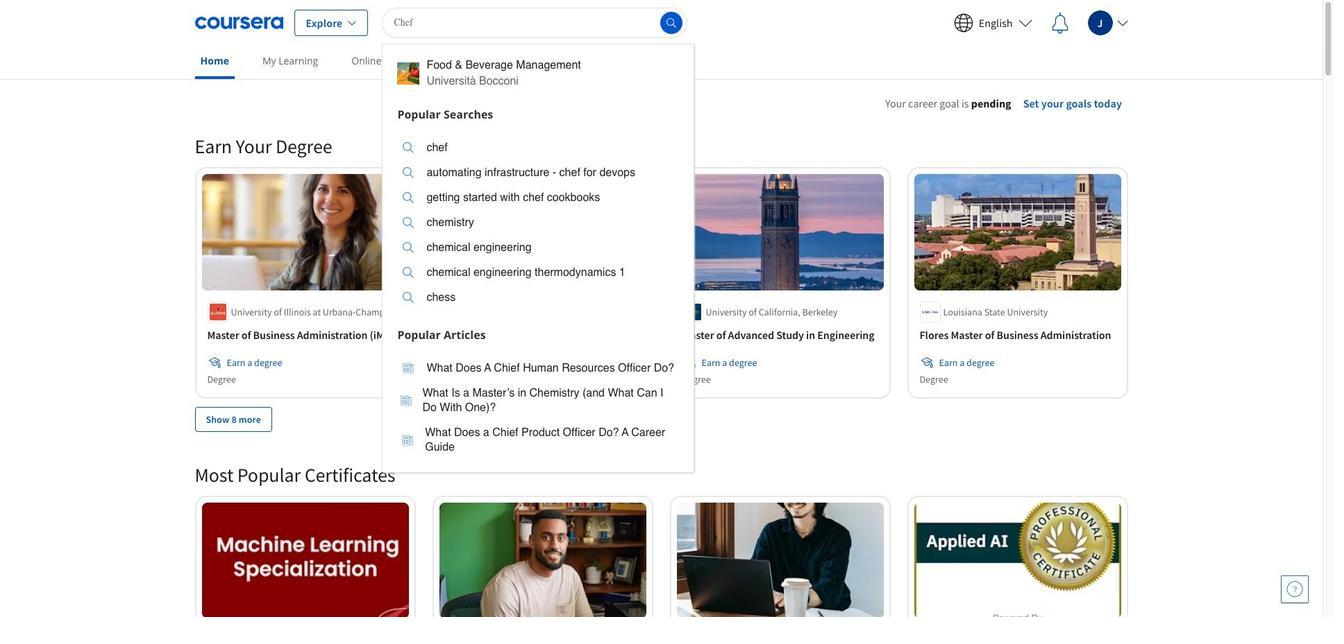 Task type: describe. For each thing, give the bounding box(es) containing it.
most popular certificates collection element
[[186, 441, 1136, 618]]

autocomplete results list box
[[382, 43, 695, 473]]

1 list box from the top
[[383, 127, 694, 322]]

help center image
[[1286, 582, 1303, 598]]

earn your degree collection element
[[186, 112, 1136, 454]]



Task type: vqa. For each thing, say whether or not it's contained in the screenshot.
2nd Tools to manage program communications from left
no



Task type: locate. For each thing, give the bounding box(es) containing it.
0 vertical spatial list box
[[383, 127, 694, 322]]

coursera image
[[195, 11, 283, 34]]

suggestion image image
[[397, 62, 420, 85], [403, 142, 414, 153], [403, 167, 414, 178], [403, 192, 414, 203], [403, 217, 414, 228], [403, 242, 414, 253], [403, 267, 414, 278], [403, 292, 414, 303], [403, 363, 414, 374], [401, 395, 412, 406], [402, 435, 413, 446]]

2 list box from the top
[[383, 347, 694, 472]]

None search field
[[382, 7, 695, 473]]

list box
[[383, 127, 694, 322], [383, 347, 694, 472]]

What do you want to learn? text field
[[382, 7, 688, 38]]

region
[[827, 115, 1278, 252]]

1 vertical spatial list box
[[383, 347, 694, 472]]



